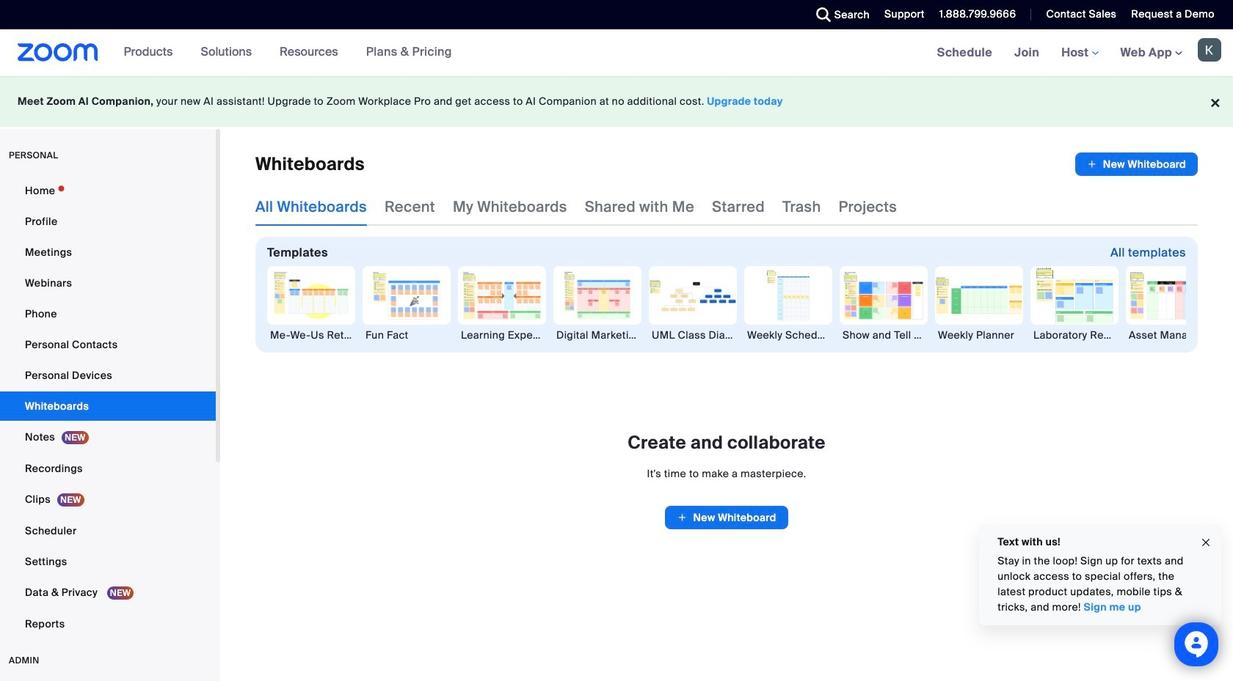 Task type: vqa. For each thing, say whether or not it's contained in the screenshot.
bottommost application
yes



Task type: locate. For each thing, give the bounding box(es) containing it.
profile picture image
[[1198, 38, 1222, 62]]

0 horizontal spatial add image
[[677, 511, 687, 526]]

0 vertical spatial application
[[1075, 153, 1198, 176]]

asset management element
[[1126, 328, 1214, 343]]

application
[[1075, 153, 1198, 176], [665, 507, 788, 530]]

laboratory report element
[[1031, 328, 1119, 343]]

meetings navigation
[[926, 29, 1233, 77]]

tabs of all whiteboard page tab list
[[255, 188, 897, 226]]

add image
[[1087, 157, 1097, 172], [677, 511, 687, 526]]

1 horizontal spatial application
[[1075, 153, 1198, 176]]

personal menu menu
[[0, 176, 216, 641]]

learning experience canvas element
[[458, 328, 546, 343]]

1 vertical spatial add image
[[677, 511, 687, 526]]

1 vertical spatial application
[[665, 507, 788, 530]]

banner
[[0, 29, 1233, 77]]

0 vertical spatial add image
[[1087, 157, 1097, 172]]

footer
[[0, 76, 1233, 127]]

product information navigation
[[113, 29, 463, 76]]

0 horizontal spatial application
[[665, 507, 788, 530]]

weekly planner element
[[935, 328, 1023, 343]]



Task type: describe. For each thing, give the bounding box(es) containing it.
me-we-us retrospective element
[[267, 328, 355, 343]]

show and tell with a twist element
[[840, 328, 928, 343]]

zoom logo image
[[18, 43, 98, 62]]

digital marketing canvas element
[[554, 328, 642, 343]]

1 horizontal spatial add image
[[1087, 157, 1097, 172]]

weekly schedule element
[[744, 328, 832, 343]]

close image
[[1200, 535, 1212, 552]]

fun fact element
[[363, 328, 451, 343]]

uml class diagram element
[[649, 328, 737, 343]]



